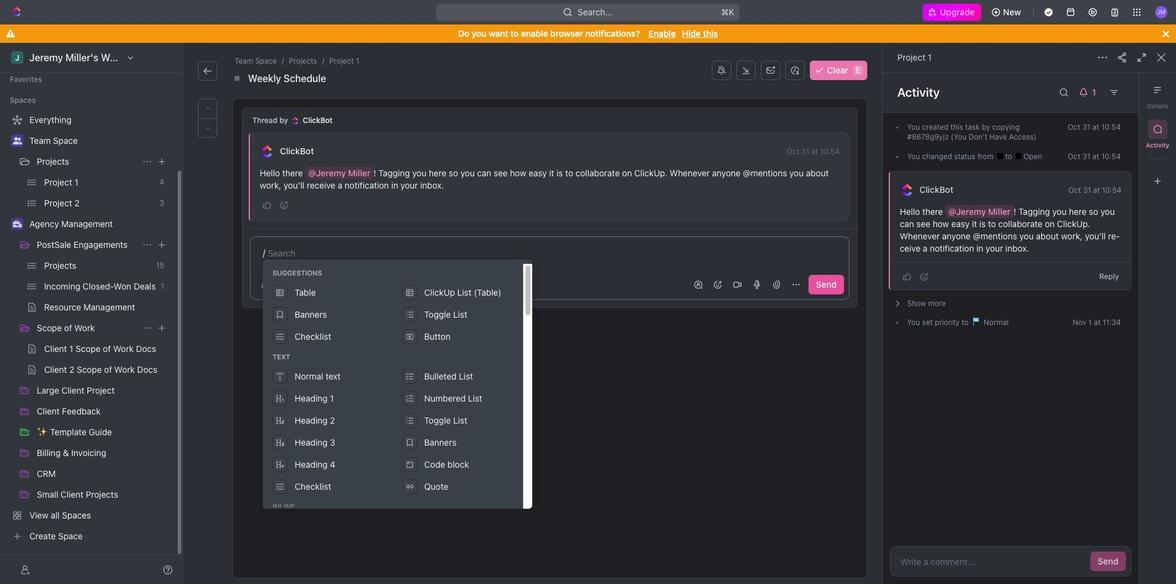 Task type: describe. For each thing, give the bounding box(es) containing it.
favorites button
[[5, 72, 47, 87]]

heading for heading 1
[[295, 393, 328, 404]]

ceive
[[900, 231, 1121, 254]]

notifications?
[[586, 28, 640, 39]]

list down numbered list
[[453, 416, 468, 426]]

numbered
[[424, 393, 466, 404]]

projects inside sidebar "navigation"
[[37, 156, 69, 167]]

at for changed status from
[[1093, 152, 1100, 161]]

normal
[[982, 318, 1009, 327]]

! for ceive
[[1014, 207, 1017, 217]]

0 horizontal spatial project
[[329, 56, 354, 66]]

enable
[[649, 28, 676, 39]]

scope of work
[[37, 323, 95, 333]]

do you want to enable browser notifications? enable hide this
[[458, 28, 718, 39]]

1 horizontal spatial /
[[282, 56, 284, 66]]

by inside the you created this task by copying #8678g9yjz (you don't have access)
[[982, 123, 991, 132]]

see for ceive
[[917, 219, 931, 229]]

from
[[978, 152, 994, 161]]

1 horizontal spatial project
[[898, 52, 926, 63]]

#8678g9yjz
[[908, 132, 949, 142]]

here for a
[[429, 168, 447, 178]]

new button
[[986, 2, 1029, 22]]

team space
[[29, 135, 78, 146]]

heading 1
[[295, 393, 334, 404]]

3
[[330, 438, 335, 448]]

tagging for ceive
[[1019, 207, 1051, 217]]

space for team space / projects / project 1
[[255, 56, 277, 66]]

hello there for ceive
[[900, 207, 946, 217]]

1 for project 1
[[928, 52, 932, 63]]

bulleted
[[424, 371, 457, 382]]

created
[[923, 123, 949, 132]]

weekly schedule link
[[246, 71, 329, 86]]

4
[[330, 460, 336, 470]]

clickup
[[424, 287, 455, 298]]

favorites
[[10, 75, 42, 84]]

1 horizontal spatial banners
[[424, 438, 457, 448]]

agency
[[29, 219, 59, 229]]

set priority to
[[920, 318, 971, 327]]

task
[[966, 123, 980, 132]]

whenever for ceive
[[900, 231, 940, 241]]

task sidebar content section
[[883, 73, 1139, 585]]

1 toggle list from the top
[[424, 309, 468, 320]]

anyone for ceive
[[943, 231, 971, 241]]

of
[[64, 323, 72, 333]]

1 inside "1" button
[[273, 279, 277, 290]]

1 toggle from the top
[[424, 309, 451, 320]]

clickup. for a
[[635, 168, 668, 178]]

browser
[[551, 28, 583, 39]]

1 horizontal spatial team space link
[[232, 55, 279, 67]]

work
[[74, 323, 95, 333]]

business time image
[[13, 221, 22, 228]]

1 vertical spatial projects link
[[37, 152, 137, 172]]

1 vertical spatial team space link
[[29, 131, 169, 151]]

block
[[448, 460, 469, 470]]

1 horizontal spatial project 1 link
[[898, 52, 932, 63]]

inline
[[273, 503, 295, 511]]

upgrade link
[[923, 4, 982, 21]]

collaborate for ceive
[[999, 219, 1043, 229]]

clear
[[827, 65, 849, 75]]

0 horizontal spatial banners
[[295, 309, 327, 320]]

(you
[[951, 132, 967, 142]]

easy for ceive
[[952, 219, 970, 229]]

reply
[[1100, 272, 1120, 281]]

engagements
[[74, 240, 128, 250]]

tree inside sidebar "navigation"
[[5, 110, 172, 547]]

about for ceive
[[1037, 231, 1059, 241]]

clickbot button
[[279, 146, 315, 157]]

! for a
[[374, 168, 376, 178]]

nov 1 at 11:34
[[1073, 318, 1121, 327]]

heading for heading 2
[[295, 416, 328, 426]]

status
[[955, 152, 976, 161]]

2
[[330, 416, 335, 426]]

space for team space
[[53, 135, 78, 146]]

team for team space
[[29, 135, 51, 146]]

quote
[[424, 482, 449, 492]]

inbox. inside ! tagging you here so you can see how easy it is to collaborate on clickup. whenever anyone @mentions you about work, you'll re ceive a notification in your inbox.
[[1006, 243, 1030, 254]]

copying
[[993, 123, 1020, 132]]

0 vertical spatial clickbot
[[303, 116, 333, 125]]

reply button
[[1095, 269, 1125, 284]]

0 horizontal spatial this
[[703, 28, 718, 39]]

list left "(table)"
[[458, 287, 472, 298]]

how for a
[[510, 168, 527, 178]]

suggestions
[[273, 269, 322, 277]]

(table)
[[474, 287, 502, 298]]

postsale engagements
[[37, 240, 128, 250]]

can for a
[[477, 168, 492, 178]]

is for a
[[557, 168, 563, 178]]

it for a
[[549, 168, 555, 178]]

heading 2
[[295, 416, 335, 426]]

in inside ! tagging you here so you can see how easy it is to collaborate on clickup. whenever anyone @mentions you about work, you'll receive a notification in your inbox.
[[391, 180, 398, 191]]

! tagging you here so you can see how easy it is to collaborate on clickup. whenever anyone @mentions you about work, you'll re ceive a notification in your inbox.
[[900, 207, 1121, 254]]

scope
[[37, 323, 62, 333]]

heading 3
[[295, 438, 335, 448]]

1 horizontal spatial projects link
[[287, 55, 320, 67]]

2 checklist from the top
[[295, 482, 331, 492]]

thread by
[[252, 116, 288, 125]]

spaces
[[10, 96, 36, 105]]

button
[[424, 332, 451, 342]]

weekly schedule
[[248, 73, 326, 84]]

2 toggle from the top
[[424, 416, 451, 426]]

user group image
[[13, 137, 22, 145]]

! tagging you here so you can see how easy it is to collaborate on clickup. whenever anyone @mentions you about work, you'll receive a notification in your inbox.
[[260, 168, 831, 191]]

normal text
[[295, 371, 341, 382]]

nov
[[1073, 318, 1087, 327]]

0 horizontal spatial /
[[263, 248, 266, 258]]

you for changed status from
[[908, 152, 920, 161]]

bulleted list
[[424, 371, 473, 382]]

agency management
[[29, 219, 113, 229]]

details
[[1148, 102, 1169, 110]]

there for ceive
[[923, 207, 943, 217]]

easy for a
[[529, 168, 547, 178]]

open
[[1022, 152, 1043, 161]]

don't
[[969, 132, 988, 142]]

there for a
[[282, 168, 303, 178]]

numbered list
[[424, 393, 482, 404]]

clickbot inside clickbot button
[[280, 146, 314, 156]]

2 toggle list from the top
[[424, 416, 468, 426]]

@mentions for ceive
[[973, 231, 1018, 241]]

clickup. for ceive
[[1058, 219, 1091, 229]]

text
[[273, 353, 290, 361]]

so for ceive
[[1089, 207, 1099, 217]]

1 for nov 1 at 11:34
[[1089, 318, 1092, 327]]

at for set priority to
[[1094, 318, 1101, 327]]

hello for a
[[260, 168, 280, 178]]

task sidebar navigation tab list
[[1145, 80, 1172, 191]]

enable
[[521, 28, 548, 39]]

2 horizontal spatial /
[[322, 56, 324, 66]]

0 vertical spatial send
[[816, 279, 837, 290]]

postsale engagements link
[[37, 235, 137, 255]]

a inside ! tagging you here so you can see how easy it is to collaborate on clickup. whenever anyone @mentions you about work, you'll re ceive a notification in your inbox.
[[923, 243, 928, 254]]

see for a
[[494, 168, 508, 178]]

new
[[1004, 7, 1022, 17]]

heading 4
[[295, 460, 336, 470]]

so for a
[[449, 168, 458, 178]]

set
[[923, 318, 933, 327]]

notification inside ! tagging you here so you can see how easy it is to collaborate on clickup. whenever anyone @mentions you about work, you'll re ceive a notification in your inbox.
[[930, 243, 975, 254]]

you for set priority to
[[908, 318, 920, 327]]

11:34
[[1103, 318, 1121, 327]]

thread
[[252, 116, 278, 125]]

1 for heading 1
[[330, 393, 334, 404]]

0 horizontal spatial project 1 link
[[327, 55, 362, 67]]

normal
[[295, 371, 323, 382]]

scope of work link
[[37, 319, 137, 338]]

project 1
[[898, 52, 932, 63]]



Task type: vqa. For each thing, say whether or not it's contained in the screenshot.
the about in the ! TAGGING YOU HERE SO YOU CAN SEE HOW EASY IT IS TO COLLABORATE ON CLICKUP. WHENEVER ANYONE @MENTIONS YOU ABOUT WORK, YOU'LL RE CEIVE A NOTIFICATION IN YOUR INBOX.
yes



Task type: locate. For each thing, give the bounding box(es) containing it.
notification
[[345, 180, 389, 191], [930, 243, 975, 254]]

@mentions inside ! tagging you here so you can see how easy it is to collaborate on clickup. whenever anyone @mentions you about work, you'll receive a notification in your inbox.
[[743, 168, 787, 178]]

⌘k
[[722, 7, 735, 17]]

1 vertical spatial hello there
[[900, 207, 946, 217]]

1 horizontal spatial hello there
[[900, 207, 946, 217]]

anyone for a
[[712, 168, 741, 178]]

there inside task sidebar content section
[[923, 207, 943, 217]]

1 vertical spatial toggle
[[424, 416, 451, 426]]

1 vertical spatial in
[[977, 243, 984, 254]]

so inside ! tagging you here so you can see how easy it is to collaborate on clickup. whenever anyone @mentions you about work, you'll receive a notification in your inbox.
[[449, 168, 458, 178]]

heading down normal
[[295, 393, 328, 404]]

so inside ! tagging you here so you can see how easy it is to collaborate on clickup. whenever anyone @mentions you about work, you'll re ceive a notification in your inbox.
[[1089, 207, 1099, 217]]

list up numbered list
[[459, 371, 473, 382]]

1 you from the top
[[908, 123, 920, 132]]

oct 31 at 10:54
[[1068, 123, 1121, 132], [787, 147, 840, 156], [1068, 152, 1121, 161], [1069, 185, 1122, 195]]

@mentions for a
[[743, 168, 787, 178]]

team space / projects / project 1
[[235, 56, 359, 66]]

activity down project 1 on the top right
[[898, 85, 940, 99]]

1 horizontal spatial there
[[923, 207, 943, 217]]

postsale
[[37, 240, 71, 250]]

tagging inside ! tagging you here so you can see how easy it is to collaborate on clickup. whenever anyone @mentions you about work, you'll receive a notification in your inbox.
[[379, 168, 410, 178]]

0 horizontal spatial activity
[[898, 85, 940, 99]]

clickup. inside ! tagging you here so you can see how easy it is to collaborate on clickup. whenever anyone @mentions you about work, you'll receive a notification in your inbox.
[[635, 168, 668, 178]]

1 horizontal spatial a
[[923, 243, 928, 254]]

/ up weekly schedule link
[[282, 56, 284, 66]]

0 horizontal spatial about
[[806, 168, 829, 178]]

@mentions inside ! tagging you here so you can see how easy it is to collaborate on clickup. whenever anyone @mentions you about work, you'll re ceive a notification in your inbox.
[[973, 231, 1018, 241]]

1 horizontal spatial see
[[917, 219, 931, 229]]

to
[[511, 28, 519, 39], [1006, 152, 1015, 161], [566, 168, 574, 178], [989, 219, 996, 229], [962, 318, 969, 327]]

how inside ! tagging you here so you can see how easy it is to collaborate on clickup. whenever anyone @mentions you about work, you'll receive a notification in your inbox.
[[510, 168, 527, 178]]

you
[[908, 123, 920, 132], [908, 152, 920, 161], [908, 318, 920, 327]]

1 vertical spatial here
[[1069, 207, 1087, 217]]

4 heading from the top
[[295, 460, 328, 470]]

how for ceive
[[933, 219, 950, 229]]

clickbot down changed
[[920, 184, 954, 195]]

toggle
[[424, 309, 451, 320], [424, 416, 451, 426]]

team
[[235, 56, 253, 66], [29, 135, 51, 146]]

tree
[[5, 110, 172, 547]]

0 vertical spatial there
[[282, 168, 303, 178]]

changed
[[923, 152, 953, 161]]

code block
[[424, 460, 469, 470]]

1 horizontal spatial !
[[1014, 207, 1017, 217]]

whenever inside ! tagging you here so you can see how easy it is to collaborate on clickup. whenever anyone @mentions you about work, you'll receive a notification in your inbox.
[[670, 168, 710, 178]]

1 vertical spatial this
[[951, 123, 964, 132]]

0 vertical spatial toggle list
[[424, 309, 468, 320]]

schedule
[[284, 73, 326, 84]]

0 horizontal spatial by
[[280, 116, 288, 125]]

space inside sidebar "navigation"
[[53, 135, 78, 146]]

text
[[326, 371, 341, 382]]

team up 'weekly'
[[235, 56, 253, 66]]

this up (you
[[951, 123, 964, 132]]

0 horizontal spatial your
[[401, 180, 418, 191]]

clickbot
[[303, 116, 333, 125], [280, 146, 314, 156], [920, 184, 954, 195]]

0 horizontal spatial anyone
[[712, 168, 741, 178]]

1 vertical spatial space
[[53, 135, 78, 146]]

see inside ! tagging you here so you can see how easy it is to collaborate on clickup. whenever anyone @mentions you about work, you'll re ceive a notification in your inbox.
[[917, 219, 931, 229]]

there down clickbot button
[[282, 168, 303, 178]]

clickbot up clickbot button
[[303, 116, 333, 125]]

0 horizontal spatial clickup.
[[635, 168, 668, 178]]

work, inside ! tagging you here so you can see how easy it is to collaborate on clickup. whenever anyone @mentions you about work, you'll receive a notification in your inbox.
[[260, 180, 281, 191]]

projects link up schedule
[[287, 55, 320, 67]]

team for team space / projects / project 1
[[235, 56, 253, 66]]

about
[[806, 168, 829, 178], [1037, 231, 1059, 241]]

projects up schedule
[[289, 56, 317, 66]]

on for ceive
[[1045, 219, 1055, 229]]

1 vertical spatial easy
[[952, 219, 970, 229]]

1 horizontal spatial space
[[255, 56, 277, 66]]

checklist down the heading 4
[[295, 482, 331, 492]]

see inside ! tagging you here so you can see how easy it is to collaborate on clickup. whenever anyone @mentions you about work, you'll receive a notification in your inbox.
[[494, 168, 508, 178]]

1 horizontal spatial about
[[1037, 231, 1059, 241]]

whenever inside ! tagging you here so you can see how easy it is to collaborate on clickup. whenever anyone @mentions you about work, you'll re ceive a notification in your inbox.
[[900, 231, 940, 241]]

access)
[[1009, 132, 1037, 142]]

heading left the 3
[[295, 438, 328, 448]]

toggle list
[[424, 309, 468, 320], [424, 416, 468, 426]]

0 vertical spatial easy
[[529, 168, 547, 178]]

agency management link
[[29, 214, 169, 234]]

1 horizontal spatial team
[[235, 56, 253, 66]]

work, for ceive
[[1062, 231, 1083, 241]]

code
[[424, 460, 445, 470]]

banners up the code
[[424, 438, 457, 448]]

1 checklist from the top
[[295, 332, 331, 342]]

work, inside ! tagging you here so you can see how easy it is to collaborate on clickup. whenever anyone @mentions you about work, you'll re ceive a notification in your inbox.
[[1062, 231, 1083, 241]]

you'll left re
[[1085, 231, 1106, 241]]

you'll left receive
[[284, 180, 305, 191]]

1 vertical spatial whenever
[[900, 231, 940, 241]]

0 vertical spatial projects
[[289, 56, 317, 66]]

list down clickup list (table)
[[453, 309, 468, 320]]

upgrade
[[940, 7, 975, 17]]

can inside ! tagging you here so you can see how easy it is to collaborate on clickup. whenever anyone @mentions you about work, you'll receive a notification in your inbox.
[[477, 168, 492, 178]]

weekly
[[248, 73, 281, 84]]

this
[[703, 28, 718, 39], [951, 123, 964, 132]]

0 horizontal spatial tagging
[[379, 168, 410, 178]]

0 vertical spatial your
[[401, 180, 418, 191]]

1 horizontal spatial @mentions
[[973, 231, 1018, 241]]

you left set
[[908, 318, 920, 327]]

0 vertical spatial clickup.
[[635, 168, 668, 178]]

it inside ! tagging you here so you can see how easy it is to collaborate on clickup. whenever anyone @mentions you about work, you'll receive a notification in your inbox.
[[549, 168, 555, 178]]

/ up schedule
[[322, 56, 324, 66]]

changed status from
[[920, 152, 996, 161]]

in inside ! tagging you here so you can see how easy it is to collaborate on clickup. whenever anyone @mentions you about work, you'll re ceive a notification in your inbox.
[[977, 243, 984, 254]]

1 horizontal spatial your
[[986, 243, 1004, 254]]

banners
[[295, 309, 327, 320], [424, 438, 457, 448]]

clickbot inside task sidebar content section
[[920, 184, 954, 195]]

work, for a
[[260, 180, 281, 191]]

1 vertical spatial you'll
[[1085, 231, 1106, 241]]

0 horizontal spatial easy
[[529, 168, 547, 178]]

0 horizontal spatial work,
[[260, 180, 281, 191]]

activity down "details"
[[1146, 142, 1170, 149]]

is
[[557, 168, 563, 178], [980, 219, 986, 229]]

heading for heading 4
[[295, 460, 328, 470]]

0 horizontal spatial on
[[622, 168, 632, 178]]

0 vertical spatial how
[[510, 168, 527, 178]]

inbox. inside ! tagging you here so you can see how easy it is to collaborate on clickup. whenever anyone @mentions you about work, you'll receive a notification in your inbox.
[[420, 180, 444, 191]]

to inside ! tagging you here so you can see how easy it is to collaborate on clickup. whenever anyone @mentions you about work, you'll receive a notification in your inbox.
[[566, 168, 574, 178]]

0 horizontal spatial in
[[391, 180, 398, 191]]

0 horizontal spatial space
[[53, 135, 78, 146]]

toggle list down numbered
[[424, 416, 468, 426]]

collaborate inside ! tagging you here so you can see how easy it is to collaborate on clickup. whenever anyone @mentions you about work, you'll receive a notification in your inbox.
[[576, 168, 620, 178]]

by right thread
[[280, 116, 288, 125]]

you'll inside ! tagging you here so you can see how easy it is to collaborate on clickup. whenever anyone @mentions you about work, you'll re ceive a notification in your inbox.
[[1085, 231, 1106, 241]]

on inside ! tagging you here so you can see how easy it is to collaborate on clickup. whenever anyone @mentions you about work, you'll re ceive a notification in your inbox.
[[1045, 219, 1055, 229]]

collaborate inside ! tagging you here so you can see how easy it is to collaborate on clickup. whenever anyone @mentions you about work, you'll re ceive a notification in your inbox.
[[999, 219, 1043, 229]]

team space link
[[232, 55, 279, 67], [29, 131, 169, 151]]

tagging
[[379, 168, 410, 178], [1019, 207, 1051, 217]]

toggle list down clickup
[[424, 309, 468, 320]]

0 vertical spatial work,
[[260, 180, 281, 191]]

it for ceive
[[972, 219, 977, 229]]

1 vertical spatial clickup.
[[1058, 219, 1091, 229]]

1 vertical spatial so
[[1089, 207, 1099, 217]]

do
[[458, 28, 470, 39]]

project
[[898, 52, 926, 63], [329, 56, 354, 66]]

activity inside task sidebar navigation tab list
[[1146, 142, 1170, 149]]

you created this task by copying #8678g9yjz (you don't have access)
[[908, 123, 1037, 142]]

about inside ! tagging you here so you can see how easy it is to collaborate on clickup. whenever anyone @mentions you about work, you'll receive a notification in your inbox.
[[806, 168, 829, 178]]

easy inside ! tagging you here so you can see how easy it is to collaborate on clickup. whenever anyone @mentions you about work, you'll re ceive a notification in your inbox.
[[952, 219, 970, 229]]

1 vertical spatial on
[[1045, 219, 1055, 229]]

it
[[549, 168, 555, 178], [972, 219, 977, 229]]

clickup list (table)
[[424, 287, 502, 298]]

1 horizontal spatial here
[[1069, 207, 1087, 217]]

you
[[472, 28, 487, 39], [412, 168, 427, 178], [461, 168, 475, 178], [790, 168, 804, 178], [1053, 207, 1067, 217], [1101, 207, 1115, 217], [1020, 231, 1034, 241]]

1 horizontal spatial projects
[[289, 56, 317, 66]]

0 vertical spatial you
[[908, 123, 920, 132]]

0 horizontal spatial so
[[449, 168, 458, 178]]

a
[[338, 180, 343, 191], [923, 243, 928, 254]]

1 vertical spatial can
[[900, 219, 915, 229]]

0 vertical spatial this
[[703, 28, 718, 39]]

! inside ! tagging you here so you can see how easy it is to collaborate on clickup. whenever anyone @mentions you about work, you'll receive a notification in your inbox.
[[374, 168, 376, 178]]

0 vertical spatial banners
[[295, 309, 327, 320]]

1 vertical spatial clickbot
[[280, 146, 314, 156]]

/ up "1" button
[[263, 248, 266, 258]]

at
[[1093, 123, 1100, 132], [812, 147, 819, 156], [1093, 152, 1100, 161], [1094, 185, 1100, 195], [1094, 318, 1101, 327]]

1 heading from the top
[[295, 393, 328, 404]]

0 horizontal spatial @mentions
[[743, 168, 787, 178]]

hello there
[[260, 168, 305, 178], [900, 207, 946, 217]]

hello there for a
[[260, 168, 305, 178]]

oct
[[1068, 123, 1081, 132], [787, 147, 800, 156], [1068, 152, 1081, 161], [1069, 185, 1082, 195]]

send
[[816, 279, 837, 290], [1098, 556, 1119, 567]]

0 horizontal spatial send
[[816, 279, 837, 290]]

re
[[1109, 231, 1121, 241]]

at for created this task by copying
[[1093, 123, 1100, 132]]

0 horizontal spatial you'll
[[284, 180, 305, 191]]

banners down "table"
[[295, 309, 327, 320]]

about inside ! tagging you here so you can see how easy it is to collaborate on clickup. whenever anyone @mentions you about work, you'll re ceive a notification in your inbox.
[[1037, 231, 1059, 241]]

you up #8678g9yjz
[[908, 123, 920, 132]]

hello inside task sidebar content section
[[900, 207, 920, 217]]

space up 'weekly'
[[255, 56, 277, 66]]

2 vertical spatial you
[[908, 318, 920, 327]]

activity inside task sidebar content section
[[898, 85, 940, 99]]

here inside ! tagging you here so you can see how easy it is to collaborate on clickup. whenever anyone @mentions you about work, you'll receive a notification in your inbox.
[[429, 168, 447, 178]]

0 horizontal spatial there
[[282, 168, 303, 178]]

1 vertical spatial about
[[1037, 231, 1059, 241]]

1 horizontal spatial it
[[972, 219, 977, 229]]

you inside the you created this task by copying #8678g9yjz (you don't have access)
[[908, 123, 920, 132]]

to inside ! tagging you here so you can see how easy it is to collaborate on clickup. whenever anyone @mentions you about work, you'll re ceive a notification in your inbox.
[[989, 219, 996, 229]]

you'll inside ! tagging you here so you can see how easy it is to collaborate on clickup. whenever anyone @mentions you about work, you'll receive a notification in your inbox.
[[284, 180, 305, 191]]

you left changed
[[908, 152, 920, 161]]

0 vertical spatial a
[[338, 180, 343, 191]]

about for a
[[806, 168, 829, 178]]

1 vertical spatial !
[[1014, 207, 1017, 217]]

0 vertical spatial collaborate
[[576, 168, 620, 178]]

search...
[[578, 7, 613, 17]]

1 vertical spatial inbox.
[[1006, 243, 1030, 254]]

by up don't
[[982, 123, 991, 132]]

project 1 link down upgrade "link" in the top of the page
[[898, 52, 932, 63]]

1 horizontal spatial activity
[[1146, 142, 1170, 149]]

0 horizontal spatial can
[[477, 168, 492, 178]]

this inside the you created this task by copying #8678g9yjz (you don't have access)
[[951, 123, 964, 132]]

checklist up normal
[[295, 332, 331, 342]]

0 vertical spatial team
[[235, 56, 253, 66]]

receive
[[307, 180, 336, 191]]

2 you from the top
[[908, 152, 920, 161]]

list
[[458, 287, 472, 298], [453, 309, 468, 320], [459, 371, 473, 382], [468, 393, 482, 404], [453, 416, 468, 426]]

collaborate
[[576, 168, 620, 178], [999, 219, 1043, 229]]

heading left 4
[[295, 460, 328, 470]]

it inside ! tagging you here so you can see how easy it is to collaborate on clickup. whenever anyone @mentions you about work, you'll re ceive a notification in your inbox.
[[972, 219, 977, 229]]

management
[[61, 219, 113, 229]]

0 vertical spatial hello there
[[260, 168, 305, 178]]

anyone inside ! tagging you here so you can see how easy it is to collaborate on clickup. whenever anyone @mentions you about work, you'll re ceive a notification in your inbox.
[[943, 231, 971, 241]]

want
[[489, 28, 509, 39]]

on inside ! tagging you here so you can see how easy it is to collaborate on clickup. whenever anyone @mentions you about work, you'll receive a notification in your inbox.
[[622, 168, 632, 178]]

how inside ! tagging you here so you can see how easy it is to collaborate on clickup. whenever anyone @mentions you about work, you'll re ceive a notification in your inbox.
[[933, 219, 950, 229]]

1 button
[[256, 275, 284, 295]]

whenever for a
[[670, 168, 710, 178]]

tree containing team space
[[5, 110, 172, 547]]

projects link down team space on the top of the page
[[37, 152, 137, 172]]

you'll for a
[[284, 180, 305, 191]]

this right hide
[[703, 28, 718, 39]]

10:54
[[1102, 123, 1121, 132], [821, 147, 840, 156], [1102, 152, 1121, 161], [1102, 185, 1122, 195]]

a inside ! tagging you here so you can see how easy it is to collaborate on clickup. whenever anyone @mentions you about work, you'll receive a notification in your inbox.
[[338, 180, 343, 191]]

your inside ! tagging you here so you can see how easy it is to collaborate on clickup. whenever anyone @mentions you about work, you'll receive a notification in your inbox.
[[401, 180, 418, 191]]

1 inside task sidebar content section
[[1089, 318, 1092, 327]]

hello for ceive
[[900, 207, 920, 217]]

clickup.
[[635, 168, 668, 178], [1058, 219, 1091, 229]]

1 horizontal spatial inbox.
[[1006, 243, 1030, 254]]

1 vertical spatial checklist
[[295, 482, 331, 492]]

in
[[391, 180, 398, 191], [977, 243, 984, 254]]

here inside ! tagging you here so you can see how easy it is to collaborate on clickup. whenever anyone @mentions you about work, you'll re ceive a notification in your inbox.
[[1069, 207, 1087, 217]]

is inside ! tagging you here so you can see how easy it is to collaborate on clickup. whenever anyone @mentions you about work, you'll re ceive a notification in your inbox.
[[980, 219, 986, 229]]

space
[[255, 56, 277, 66], [53, 135, 78, 146]]

0 vertical spatial about
[[806, 168, 829, 178]]

team right user group image
[[29, 135, 51, 146]]

0 vertical spatial you'll
[[284, 180, 305, 191]]

1 horizontal spatial in
[[977, 243, 984, 254]]

clickbot down thread by
[[280, 146, 314, 156]]

heading left 2
[[295, 416, 328, 426]]

projects link
[[287, 55, 320, 67], [37, 152, 137, 172]]

work,
[[260, 180, 281, 191], [1062, 231, 1083, 241]]

0 horizontal spatial !
[[374, 168, 376, 178]]

clickup. inside ! tagging you here so you can see how easy it is to collaborate on clickup. whenever anyone @mentions you about work, you'll re ceive a notification in your inbox.
[[1058, 219, 1091, 229]]

sidebar navigation
[[0, 43, 183, 585]]

1 horizontal spatial by
[[982, 123, 991, 132]]

1 vertical spatial your
[[986, 243, 1004, 254]]

can for ceive
[[900, 219, 915, 229]]

1 vertical spatial work,
[[1062, 231, 1083, 241]]

hello there down changed
[[900, 207, 946, 217]]

easy
[[529, 168, 547, 178], [952, 219, 970, 229]]

0 horizontal spatial it
[[549, 168, 555, 178]]

table
[[295, 287, 316, 298]]

your inside ! tagging you here so you can see how easy it is to collaborate on clickup. whenever anyone @mentions you about work, you'll re ceive a notification in your inbox.
[[986, 243, 1004, 254]]

1 vertical spatial send button
[[1091, 552, 1126, 572]]

1 horizontal spatial hello
[[900, 207, 920, 217]]

1 horizontal spatial you'll
[[1085, 231, 1106, 241]]

hello there inside task sidebar content section
[[900, 207, 946, 217]]

toggle up button
[[424, 309, 451, 320]]

team inside sidebar "navigation"
[[29, 135, 51, 146]]

0 vertical spatial toggle
[[424, 309, 451, 320]]

on for a
[[622, 168, 632, 178]]

1 vertical spatial there
[[923, 207, 943, 217]]

work, down clickbot button
[[260, 180, 281, 191]]

collaborate for a
[[576, 168, 620, 178]]

projects
[[289, 56, 317, 66], [37, 156, 69, 167]]

3 heading from the top
[[295, 438, 328, 448]]

send inside task sidebar content section
[[1098, 556, 1119, 567]]

0 horizontal spatial team
[[29, 135, 51, 146]]

notification inside ! tagging you here so you can see how easy it is to collaborate on clickup. whenever anyone @mentions you about work, you'll receive a notification in your inbox.
[[345, 180, 389, 191]]

easy inside ! tagging you here so you can see how easy it is to collaborate on clickup. whenever anyone @mentions you about work, you'll receive a notification in your inbox.
[[529, 168, 547, 178]]

you'll for ceive
[[1085, 231, 1106, 241]]

have
[[990, 132, 1007, 142]]

anyone inside ! tagging you here so you can see how easy it is to collaborate on clickup. whenever anyone @mentions you about work, you'll receive a notification in your inbox.
[[712, 168, 741, 178]]

list right numbered
[[468, 393, 482, 404]]

0 vertical spatial hello
[[260, 168, 280, 178]]

priority
[[935, 318, 960, 327]]

1 vertical spatial team
[[29, 135, 51, 146]]

@mentions
[[743, 168, 787, 178], [973, 231, 1018, 241]]

2 vertical spatial clickbot
[[920, 184, 954, 195]]

there
[[282, 168, 303, 178], [923, 207, 943, 217]]

space right user group image
[[53, 135, 78, 146]]

0 vertical spatial send button
[[809, 275, 844, 295]]

projects down team space on the top of the page
[[37, 156, 69, 167]]

e
[[856, 66, 861, 75]]

0 vertical spatial it
[[549, 168, 555, 178]]

activity
[[898, 85, 940, 99], [1146, 142, 1170, 149]]

3 you from the top
[[908, 318, 920, 327]]

toggle down numbered
[[424, 416, 451, 426]]

/
[[282, 56, 284, 66], [322, 56, 324, 66], [263, 248, 266, 258]]

project 1 link up weekly schedule link
[[327, 55, 362, 67]]

0 horizontal spatial see
[[494, 168, 508, 178]]

tagging for a
[[379, 168, 410, 178]]

here for ceive
[[1069, 207, 1087, 217]]

31
[[1083, 123, 1091, 132], [802, 147, 810, 156], [1083, 152, 1091, 161], [1084, 185, 1092, 195]]

! inside ! tagging you here so you can see how easy it is to collaborate on clickup. whenever anyone @mentions you about work, you'll re ceive a notification in your inbox.
[[1014, 207, 1017, 217]]

0 vertical spatial here
[[429, 168, 447, 178]]

there down changed
[[923, 207, 943, 217]]

hello there down clickbot button
[[260, 168, 305, 178]]

1 vertical spatial hello
[[900, 207, 920, 217]]

1 vertical spatial anyone
[[943, 231, 971, 241]]

hide
[[682, 28, 701, 39]]

2 heading from the top
[[295, 416, 328, 426]]

heading for heading 3
[[295, 438, 328, 448]]

is for ceive
[[980, 219, 986, 229]]

0 horizontal spatial send button
[[809, 275, 844, 295]]

is inside ! tagging you here so you can see how easy it is to collaborate on clickup. whenever anyone @mentions you about work, you'll receive a notification in your inbox.
[[557, 168, 563, 178]]

heading
[[295, 393, 328, 404], [295, 416, 328, 426], [295, 438, 328, 448], [295, 460, 328, 470]]

0 vertical spatial @mentions
[[743, 168, 787, 178]]

can inside ! tagging you here so you can see how easy it is to collaborate on clickup. whenever anyone @mentions you about work, you'll re ceive a notification in your inbox.
[[900, 219, 915, 229]]

tagging inside ! tagging you here so you can see how easy it is to collaborate on clickup. whenever anyone @mentions you about work, you'll re ceive a notification in your inbox.
[[1019, 207, 1051, 217]]

work, left re
[[1062, 231, 1083, 241]]

1 vertical spatial a
[[923, 243, 928, 254]]



